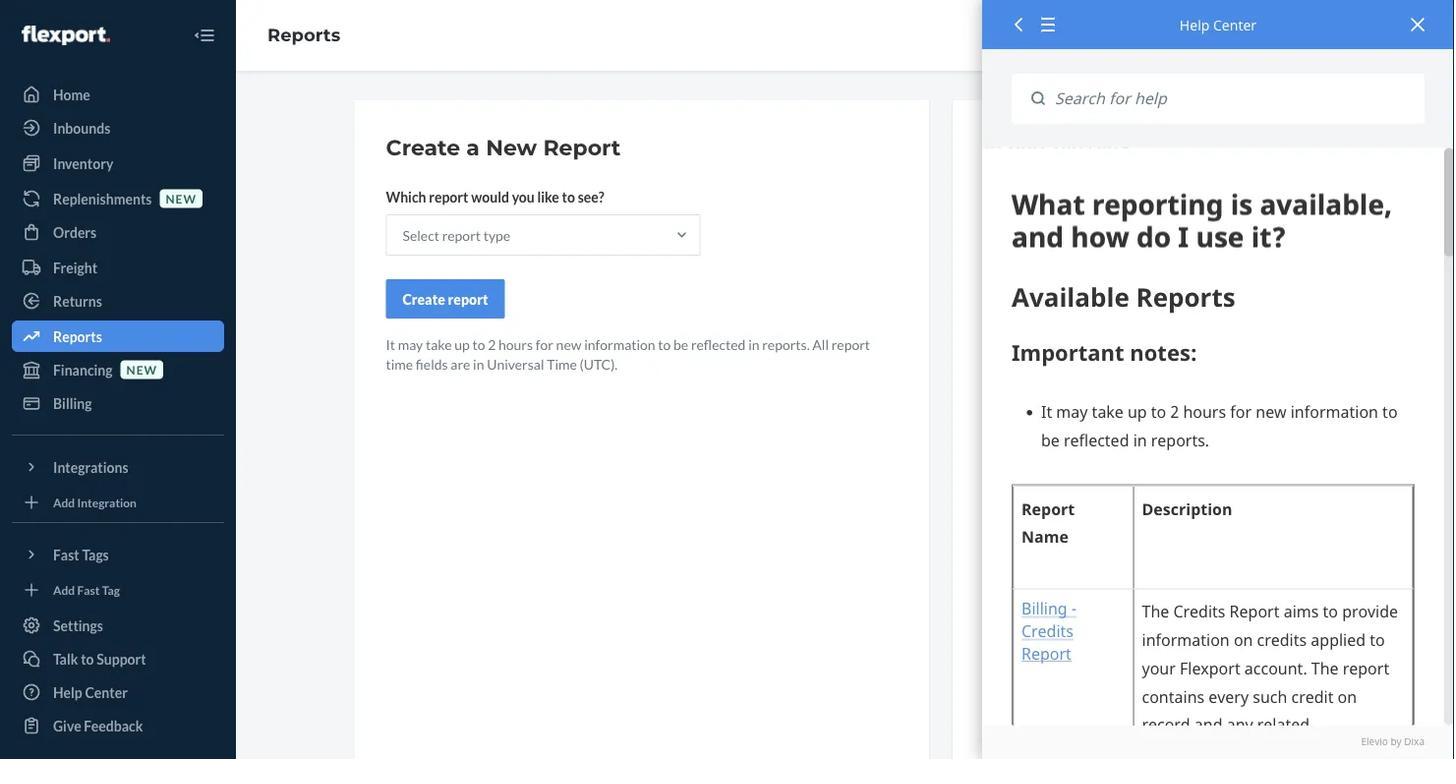 Task type: describe. For each thing, give the bounding box(es) containing it.
2 claims from the left
[[1039, 314, 1080, 331]]

add fast tag link
[[12, 578, 224, 602]]

- for inbounds - inventory reconciliation
[[1047, 358, 1052, 375]]

and inside the visit these help center articles to get a description of the report and column details.
[[1048, 186, 1071, 203]]

claims - claims submitted button
[[984, 301, 1304, 345]]

- for billing - credits report
[[1028, 270, 1033, 287]]

elevio by dixa
[[1361, 735, 1425, 748]]

articles
[[1126, 167, 1171, 183]]

term
[[1138, 688, 1168, 705]]

reflected
[[691, 336, 746, 353]]

reconciliation for inbounds - inventory reconciliation
[[1116, 358, 1202, 375]]

give feedback button
[[12, 710, 224, 741]]

(single
[[1193, 624, 1232, 641]]

(utc).
[[580, 355, 618, 372]]

support
[[97, 650, 146, 667]]

(all
[[1193, 580, 1212, 596]]

billing for billing - credits report
[[988, 270, 1026, 287]]

today
[[1097, 535, 1133, 552]]

report for create a new report
[[543, 134, 621, 161]]

inventory details - reserve storage button
[[984, 719, 1304, 759]]

inbounds - shipping plan reconciliation button
[[984, 478, 1304, 522]]

give
[[53, 717, 81, 734]]

inventory - levels today button
[[984, 522, 1304, 566]]

- for inbounds - packages
[[1047, 447, 1052, 464]]

- for inbounds - shipping plan reconciliation
[[1047, 491, 1052, 508]]

inventory - units in long term storage
[[988, 688, 1218, 705]]

plan
[[1109, 491, 1136, 508]]

replenishments
[[53, 190, 152, 207]]

storage inside button
[[1154, 732, 1201, 749]]

are
[[451, 355, 470, 372]]

new inside it may take up to 2 hours for new information to be reflected in reports. all report time fields are in universal time (utc).
[[556, 336, 582, 353]]

billing link
[[12, 387, 224, 419]]

levels
[[1057, 535, 1094, 552]]

home link
[[12, 79, 224, 110]]

hours
[[499, 336, 533, 353]]

inbounds for inbounds - monthly reconciliation
[[988, 403, 1044, 419]]

report for billing - credits report
[[1083, 270, 1125, 287]]

talk to support
[[53, 650, 146, 667]]

billing - credits report
[[988, 270, 1125, 287]]

talk
[[53, 650, 78, 667]]

to inside introduction to reporting button
[[1067, 226, 1080, 242]]

inbounds for inbounds - packages
[[988, 447, 1044, 464]]

visit
[[984, 167, 1012, 183]]

1 claims from the left
[[988, 314, 1029, 331]]

billing - credits report button
[[984, 257, 1304, 301]]

like
[[537, 188, 559, 205]]

the
[[984, 186, 1004, 203]]

products)
[[1214, 580, 1272, 596]]

integrations button
[[12, 451, 224, 483]]

reserve
[[1102, 732, 1151, 749]]

close navigation image
[[193, 24, 216, 47]]

report inside it may take up to 2 hours for new information to be reflected in reports. all report time fields are in universal time (utc).
[[832, 336, 870, 353]]

new for financing
[[126, 362, 157, 377]]

inventory for inventory - units in long term storage
[[988, 688, 1047, 705]]

inventory for inventory - lot tracking and fefo (single product)
[[988, 624, 1047, 641]]

inbounds for inbounds
[[53, 119, 110, 136]]

create for create a new report
[[386, 134, 460, 161]]

up
[[455, 336, 470, 353]]

details
[[1050, 732, 1092, 749]]

may
[[398, 336, 423, 353]]

claims - claims submitted
[[988, 314, 1145, 331]]

- for inventory - units in long term storage
[[1050, 688, 1054, 705]]

inventory inside inbounds - inventory reconciliation button
[[1054, 358, 1113, 375]]

2 vertical spatial reconciliation
[[1138, 491, 1224, 508]]

type
[[483, 227, 510, 243]]

freight
[[53, 259, 97, 276]]

fields
[[416, 355, 448, 372]]

introduction to reporting button
[[984, 212, 1304, 257]]

monthly
[[1054, 403, 1106, 419]]

units
[[1057, 688, 1089, 705]]

billing for billing
[[53, 395, 92, 412]]

by
[[1391, 735, 1402, 748]]

inventory for inventory - lot tracking and fefo (all products)
[[988, 580, 1047, 596]]

these
[[1014, 167, 1048, 183]]

inbounds - monthly reconciliation button
[[984, 389, 1304, 434]]

for
[[536, 336, 553, 353]]

which
[[386, 188, 426, 205]]

orders link
[[12, 216, 224, 248]]

fast tags button
[[12, 539, 224, 570]]

report for create report
[[448, 291, 488, 307]]

storage inside button
[[1171, 688, 1218, 705]]

0 horizontal spatial in
[[473, 355, 484, 372]]

0 horizontal spatial help
[[53, 684, 82, 701]]

inventory for inventory
[[53, 155, 113, 172]]

inbounds - shipping plan reconciliation
[[988, 491, 1224, 508]]

it may take up to 2 hours for new information to be reflected in reports. all report time fields are in universal time (utc).
[[386, 336, 870, 372]]

inbounds - packages
[[988, 447, 1110, 464]]

settings
[[53, 617, 103, 634]]

fefo for (single
[[1156, 624, 1191, 641]]

inventory link
[[12, 147, 224, 179]]

to inside the visit these help center articles to get a description of the report and column details.
[[1173, 167, 1186, 183]]

- for inbounds - monthly reconciliation
[[1047, 403, 1052, 419]]

Search search field
[[1045, 74, 1425, 123]]

reporting
[[1082, 226, 1142, 242]]

of
[[1291, 167, 1303, 183]]

inbounds for inbounds - shipping plan reconciliation
[[988, 491, 1044, 508]]

report for which report would you like to see?
[[429, 188, 468, 205]]

fast inside fast tags dropdown button
[[53, 546, 79, 563]]

2 horizontal spatial center
[[1213, 15, 1257, 34]]

0 vertical spatial help
[[1180, 15, 1210, 34]]

- for inventory - lot tracking and fefo (single product)
[[1050, 624, 1054, 641]]

packages
[[1054, 447, 1110, 464]]

tag
[[102, 583, 120, 597]]

add integration link
[[12, 491, 224, 514]]

inventory - lot tracking and fefo (single product) button
[[984, 611, 1304, 675]]

get
[[1189, 167, 1208, 183]]

credits
[[1036, 270, 1080, 287]]

- right details
[[1095, 732, 1100, 749]]

inventory - lot tracking and fefo (all products) button
[[984, 566, 1304, 611]]

take
[[426, 336, 452, 353]]

create for create report
[[403, 291, 445, 307]]



Task type: vqa. For each thing, say whether or not it's contained in the screenshot.
Inventory - Levels Today button
yes



Task type: locate. For each thing, give the bounding box(es) containing it.
introduction to reporting
[[988, 226, 1142, 242]]

0 vertical spatial storage
[[1171, 688, 1218, 705]]

new
[[486, 134, 537, 161]]

lot up units
[[1057, 624, 1077, 641]]

and inside inventory - lot tracking and fefo (single product)
[[1131, 624, 1153, 641]]

2 vertical spatial and
[[1131, 624, 1153, 641]]

reconciliation for inbounds - monthly reconciliation
[[1108, 403, 1194, 419]]

report right all
[[832, 336, 870, 353]]

0 horizontal spatial reports link
[[12, 321, 224, 352]]

tracking for (single
[[1079, 624, 1129, 641]]

0 vertical spatial reports link
[[267, 24, 340, 46]]

new up time
[[556, 336, 582, 353]]

create up may
[[403, 291, 445, 307]]

storage right reserve
[[1154, 732, 1201, 749]]

details.
[[1120, 186, 1163, 203]]

all
[[813, 336, 829, 353]]

0 vertical spatial and
[[1048, 186, 1071, 203]]

and left column
[[1048, 186, 1071, 203]]

and down inventory - lot tracking and fefo (all products) button
[[1131, 624, 1153, 641]]

1 horizontal spatial help center
[[1180, 15, 1257, 34]]

1 vertical spatial create
[[403, 291, 445, 307]]

help center
[[1180, 15, 1257, 34], [53, 684, 128, 701]]

long
[[1106, 688, 1135, 705]]

in right are
[[473, 355, 484, 372]]

be
[[674, 336, 688, 353]]

in
[[748, 336, 760, 353], [473, 355, 484, 372], [1092, 688, 1103, 705]]

2 horizontal spatial in
[[1092, 688, 1103, 705]]

1 horizontal spatial center
[[1082, 167, 1124, 183]]

claims down billing - credits report
[[988, 314, 1029, 331]]

fefo left (all
[[1156, 580, 1191, 596]]

fefo left '(single'
[[1156, 624, 1191, 641]]

0 vertical spatial lot
[[1057, 580, 1077, 596]]

2 horizontal spatial help
[[1180, 15, 1210, 34]]

to left reporting
[[1067, 226, 1080, 242]]

create a new report
[[386, 134, 621, 161]]

2 vertical spatial in
[[1092, 688, 1103, 705]]

add fast tag
[[53, 583, 120, 597]]

claims down "credits"
[[1039, 314, 1080, 331]]

column
[[1073, 186, 1117, 203]]

fast left tag
[[77, 583, 100, 597]]

inbounds down home
[[53, 119, 110, 136]]

time
[[547, 355, 577, 372]]

storage right term
[[1171, 688, 1218, 705]]

lot for inventory - lot tracking and fefo (single product)
[[1057, 624, 1077, 641]]

give feedback
[[53, 717, 143, 734]]

inventory left the levels
[[988, 535, 1047, 552]]

settings link
[[12, 610, 224, 641]]

reconciliation down the inbounds - packages button
[[1138, 491, 1224, 508]]

to right like at top
[[562, 188, 575, 205]]

feedback
[[84, 717, 143, 734]]

storage
[[1171, 688, 1218, 705], [1154, 732, 1201, 749]]

in inside button
[[1092, 688, 1103, 705]]

- down billing - credits report
[[1031, 314, 1036, 331]]

1 horizontal spatial new
[[166, 191, 197, 205]]

report up see?
[[543, 134, 621, 161]]

inventory inside inventory link
[[53, 155, 113, 172]]

lot down inventory - levels today
[[1057, 580, 1077, 596]]

a inside the visit these help center articles to get a description of the report and column details.
[[1211, 167, 1218, 183]]

report
[[1007, 186, 1046, 203], [429, 188, 468, 205], [442, 227, 481, 243], [448, 291, 488, 307], [832, 336, 870, 353]]

1 vertical spatial storage
[[1154, 732, 1201, 749]]

reconciliation inside button
[[1116, 358, 1202, 375]]

1 vertical spatial billing
[[53, 395, 92, 412]]

0 vertical spatial center
[[1213, 15, 1257, 34]]

tags
[[82, 546, 109, 563]]

1 horizontal spatial claims
[[1039, 314, 1080, 331]]

center up column
[[1082, 167, 1124, 183]]

1 vertical spatial and
[[1131, 580, 1153, 596]]

submitted
[[1082, 314, 1145, 331]]

help center up search search field in the top right of the page
[[1180, 15, 1257, 34]]

tracking down today
[[1079, 580, 1129, 596]]

center down talk to support
[[85, 684, 128, 701]]

1 horizontal spatial a
[[1211, 167, 1218, 183]]

1 horizontal spatial help
[[1050, 167, 1079, 183]]

help down the report glossary
[[1050, 167, 1079, 183]]

lot for inventory - lot tracking and fefo (all products)
[[1057, 580, 1077, 596]]

home
[[53, 86, 90, 103]]

add left integration
[[53, 495, 75, 509]]

talk to support button
[[12, 643, 224, 675]]

universal
[[487, 355, 544, 372]]

create report button
[[386, 279, 505, 319]]

inventory - lot tracking and fefo (all products)
[[988, 580, 1272, 596]]

add for add integration
[[53, 495, 75, 509]]

inventory up monthly
[[1054, 358, 1113, 375]]

in left reports.
[[748, 336, 760, 353]]

create inside button
[[403, 291, 445, 307]]

2 vertical spatial new
[[126, 362, 157, 377]]

1 vertical spatial help center
[[53, 684, 128, 701]]

0 vertical spatial create
[[386, 134, 460, 161]]

report inside button
[[1083, 270, 1125, 287]]

add
[[53, 495, 75, 509], [53, 583, 75, 597]]

center
[[1213, 15, 1257, 34], [1082, 167, 1124, 183], [85, 684, 128, 701]]

1 vertical spatial reports link
[[12, 321, 224, 352]]

inbounds down the claims - claims submitted
[[988, 358, 1044, 375]]

glossary
[[1053, 134, 1132, 155]]

- down the claims - claims submitted
[[1047, 358, 1052, 375]]

new for replenishments
[[166, 191, 197, 205]]

new up billing "link"
[[126, 362, 157, 377]]

see?
[[578, 188, 604, 205]]

inventory inside inventory - units in long term storage button
[[988, 688, 1047, 705]]

inventory inside inventory - lot tracking and fefo (all products) button
[[988, 580, 1047, 596]]

inbounds inside button
[[988, 358, 1044, 375]]

inventory - lot tracking and fefo (single product)
[[988, 624, 1232, 660]]

billing down financing
[[53, 395, 92, 412]]

help up give
[[53, 684, 82, 701]]

fast inside add fast tag link
[[77, 583, 100, 597]]

returns
[[53, 293, 102, 309]]

0 vertical spatial billing
[[988, 270, 1026, 287]]

tracking inside inventory - lot tracking and fefo (single product)
[[1079, 624, 1129, 641]]

- left "credits"
[[1028, 270, 1033, 287]]

a
[[466, 134, 480, 161], [1211, 167, 1218, 183]]

- left the levels
[[1050, 535, 1054, 552]]

new up orders link
[[166, 191, 197, 205]]

- for inventory - levels today
[[1050, 535, 1054, 552]]

2 horizontal spatial report
[[1083, 270, 1125, 287]]

inbounds for inbounds - inventory reconciliation
[[988, 358, 1044, 375]]

inbounds - inventory reconciliation
[[988, 358, 1202, 375]]

in left long
[[1092, 688, 1103, 705]]

inventory inside inventory - lot tracking and fefo (single product)
[[988, 624, 1047, 641]]

- up inventory - units in long term storage
[[1050, 624, 1054, 641]]

to right talk
[[81, 650, 94, 667]]

integration
[[77, 495, 137, 509]]

create up which
[[386, 134, 460, 161]]

1 vertical spatial a
[[1211, 167, 1218, 183]]

0 vertical spatial reconciliation
[[1116, 358, 1202, 375]]

information
[[584, 336, 655, 353]]

help center up give feedback
[[53, 684, 128, 701]]

1 horizontal spatial reports
[[267, 24, 340, 46]]

and
[[1048, 186, 1071, 203], [1131, 580, 1153, 596], [1131, 624, 1153, 641]]

flexport logo image
[[22, 26, 110, 45]]

reports link
[[267, 24, 340, 46], [12, 321, 224, 352]]

inbounds left 'packages'
[[988, 447, 1044, 464]]

2 vertical spatial center
[[85, 684, 128, 701]]

0 horizontal spatial reports
[[53, 328, 102, 345]]

0 horizontal spatial help center
[[53, 684, 128, 701]]

help inside the visit these help center articles to get a description of the report and column details.
[[1050, 167, 1079, 183]]

0 horizontal spatial claims
[[988, 314, 1029, 331]]

0 vertical spatial add
[[53, 495, 75, 509]]

0 vertical spatial help center
[[1180, 15, 1257, 34]]

0 horizontal spatial new
[[126, 362, 157, 377]]

2
[[488, 336, 496, 353]]

inbounds - inventory reconciliation button
[[984, 345, 1304, 389]]

0 vertical spatial a
[[466, 134, 480, 161]]

financing
[[53, 361, 113, 378]]

which report would you like to see?
[[386, 188, 604, 205]]

help up search search field in the top right of the page
[[1180, 15, 1210, 34]]

1 fefo from the top
[[1156, 580, 1191, 596]]

1 vertical spatial reports
[[53, 328, 102, 345]]

inventory down inventory - levels today
[[988, 580, 1047, 596]]

0 vertical spatial reports
[[267, 24, 340, 46]]

0 vertical spatial fast
[[53, 546, 79, 563]]

2 add from the top
[[53, 583, 75, 597]]

- for inventory - lot tracking and fefo (all products)
[[1050, 580, 1054, 596]]

center inside the visit these help center articles to get a description of the report and column details.
[[1082, 167, 1124, 183]]

tracking down inventory - lot tracking and fefo (all products) at the bottom of page
[[1079, 624, 1129, 641]]

2 lot from the top
[[1057, 624, 1077, 641]]

report inside button
[[448, 291, 488, 307]]

billing
[[988, 270, 1026, 287], [53, 395, 92, 412]]

lot inside inventory - lot tracking and fefo (all products) button
[[1057, 580, 1077, 596]]

1 tracking from the top
[[1079, 580, 1129, 596]]

reports.
[[762, 336, 810, 353]]

1 add from the top
[[53, 495, 75, 509]]

1 vertical spatial add
[[53, 583, 75, 597]]

- inside 'button'
[[1031, 314, 1036, 331]]

report down these
[[1007, 186, 1046, 203]]

inbounds - packages button
[[984, 434, 1304, 478]]

report up up
[[448, 291, 488, 307]]

inventory inside inventory details - reserve storage button
[[988, 732, 1047, 749]]

and for inventory - lot tracking and fefo (all products)
[[1131, 580, 1153, 596]]

1 vertical spatial in
[[473, 355, 484, 372]]

- left the shipping
[[1047, 491, 1052, 508]]

inventory up replenishments
[[53, 155, 113, 172]]

inbounds link
[[12, 112, 224, 144]]

0 horizontal spatial report
[[543, 134, 621, 161]]

fast left "tags" at the left bottom
[[53, 546, 79, 563]]

inventory down product)
[[988, 688, 1047, 705]]

1 lot from the top
[[1057, 580, 1077, 596]]

to left be
[[658, 336, 671, 353]]

inbounds up the inbounds - packages at the right
[[988, 403, 1044, 419]]

- left 'packages'
[[1047, 447, 1052, 464]]

report down reporting
[[1083, 270, 1125, 287]]

new
[[166, 191, 197, 205], [556, 336, 582, 353], [126, 362, 157, 377]]

report left type
[[442, 227, 481, 243]]

and for inventory - lot tracking and fefo (single product)
[[1131, 624, 1153, 641]]

1 vertical spatial fefo
[[1156, 624, 1191, 641]]

time
[[386, 355, 413, 372]]

1 vertical spatial tracking
[[1079, 624, 1129, 641]]

and down inventory - levels today button
[[1131, 580, 1153, 596]]

1 vertical spatial reconciliation
[[1108, 403, 1194, 419]]

inbounds down the inbounds - packages at the right
[[988, 491, 1044, 508]]

tracking for (all
[[1079, 580, 1129, 596]]

0 vertical spatial in
[[748, 336, 760, 353]]

select
[[403, 227, 439, 243]]

1 vertical spatial center
[[1082, 167, 1124, 183]]

- left units
[[1050, 688, 1054, 705]]

elevio
[[1361, 735, 1388, 748]]

center up search search field in the top right of the page
[[1213, 15, 1257, 34]]

0 horizontal spatial billing
[[53, 395, 92, 412]]

would
[[471, 188, 509, 205]]

help center link
[[12, 677, 224, 708]]

- for claims - claims submitted
[[1031, 314, 1036, 331]]

claims
[[988, 314, 1029, 331], [1039, 314, 1080, 331]]

inventory for inventory - levels today
[[988, 535, 1047, 552]]

to
[[1173, 167, 1186, 183], [562, 188, 575, 205], [1067, 226, 1080, 242], [472, 336, 485, 353], [658, 336, 671, 353], [81, 650, 94, 667]]

to left '2'
[[472, 336, 485, 353]]

0 vertical spatial tracking
[[1079, 580, 1129, 596]]

1 horizontal spatial reports link
[[267, 24, 340, 46]]

create report
[[403, 291, 488, 307]]

inventory left details
[[988, 732, 1047, 749]]

report up these
[[984, 134, 1048, 155]]

add for add fast tag
[[53, 583, 75, 597]]

-
[[1028, 270, 1033, 287], [1031, 314, 1036, 331], [1047, 358, 1052, 375], [1047, 403, 1052, 419], [1047, 447, 1052, 464], [1047, 491, 1052, 508], [1050, 535, 1054, 552], [1050, 580, 1054, 596], [1050, 624, 1054, 641], [1050, 688, 1054, 705], [1095, 732, 1100, 749]]

lot inside inventory - lot tracking and fefo (single product)
[[1057, 624, 1077, 641]]

inventory up product)
[[988, 624, 1047, 641]]

1 vertical spatial lot
[[1057, 624, 1077, 641]]

1 vertical spatial fast
[[77, 583, 100, 597]]

fast
[[53, 546, 79, 563], [77, 583, 100, 597]]

- left monthly
[[1047, 403, 1052, 419]]

a right "get"
[[1211, 167, 1218, 183]]

add up settings
[[53, 583, 75, 597]]

1 horizontal spatial in
[[748, 336, 760, 353]]

shipping
[[1054, 491, 1106, 508]]

billing down the introduction
[[988, 270, 1026, 287]]

2 fefo from the top
[[1156, 624, 1191, 641]]

product)
[[988, 644, 1040, 660]]

to inside talk to support 'button'
[[81, 650, 94, 667]]

description
[[1221, 167, 1288, 183]]

- inside inventory - lot tracking and fefo (single product)
[[1050, 624, 1054, 641]]

a left new
[[466, 134, 480, 161]]

0 vertical spatial fefo
[[1156, 580, 1191, 596]]

report inside the visit these help center articles to get a description of the report and column details.
[[1007, 186, 1046, 203]]

add integration
[[53, 495, 137, 509]]

inbounds - monthly reconciliation
[[988, 403, 1194, 419]]

1 horizontal spatial billing
[[988, 270, 1026, 287]]

billing inside "link"
[[53, 395, 92, 412]]

visit these help center articles to get a description of the report and column details.
[[984, 167, 1303, 203]]

- down inventory - levels today
[[1050, 580, 1054, 596]]

report up select report type
[[429, 188, 468, 205]]

0 vertical spatial new
[[166, 191, 197, 205]]

introduction
[[988, 226, 1064, 242]]

0 horizontal spatial center
[[85, 684, 128, 701]]

inventory - levels today
[[988, 535, 1133, 552]]

2 tracking from the top
[[1079, 624, 1129, 641]]

inventory inside inventory - levels today button
[[988, 535, 1047, 552]]

2 horizontal spatial new
[[556, 336, 582, 353]]

reconciliation down claims - claims submitted 'button'
[[1116, 358, 1202, 375]]

elevio by dixa link
[[1012, 735, 1425, 749]]

to left "get"
[[1173, 167, 1186, 183]]

billing inside button
[[988, 270, 1026, 287]]

1 vertical spatial help
[[1050, 167, 1079, 183]]

0 horizontal spatial a
[[466, 134, 480, 161]]

report for select report type
[[442, 227, 481, 243]]

inventory details - reserve storage
[[988, 732, 1201, 749]]

fefo
[[1156, 580, 1191, 596], [1156, 624, 1191, 641]]

1 horizontal spatial report
[[984, 134, 1048, 155]]

reconciliation
[[1116, 358, 1202, 375], [1108, 403, 1194, 419], [1138, 491, 1224, 508]]

fefo for (all
[[1156, 580, 1191, 596]]

orders
[[53, 224, 97, 240]]

dixa
[[1404, 735, 1425, 748]]

returns link
[[12, 285, 224, 317]]

reports
[[267, 24, 340, 46], [53, 328, 102, 345]]

report glossary
[[984, 134, 1132, 155]]

reconciliation down inbounds - inventory reconciliation button
[[1108, 403, 1194, 419]]

fefo inside inventory - lot tracking and fefo (single product)
[[1156, 624, 1191, 641]]

create
[[386, 134, 460, 161], [403, 291, 445, 307]]

inventory for inventory details - reserve storage
[[988, 732, 1047, 749]]

1 vertical spatial new
[[556, 336, 582, 353]]

2 vertical spatial help
[[53, 684, 82, 701]]



